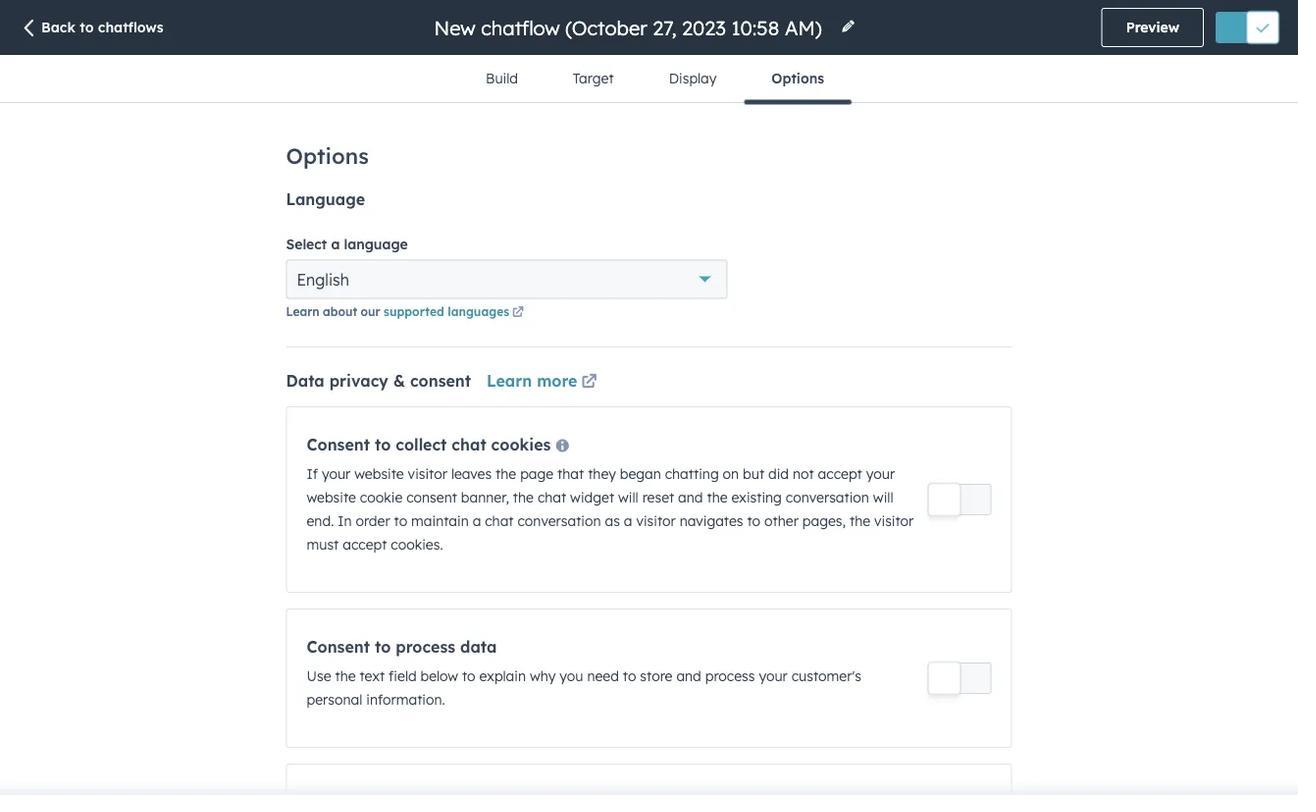 Task type: locate. For each thing, give the bounding box(es) containing it.
learn left about
[[286, 304, 320, 319]]

chat down the page
[[538, 489, 567, 506]]

process
[[396, 637, 456, 657], [706, 668, 755, 685]]

cookies
[[491, 435, 551, 454]]

1 horizontal spatial will
[[873, 489, 894, 506]]

1 horizontal spatial options
[[772, 70, 825, 87]]

supported
[[384, 304, 444, 319]]

website up cookie
[[355, 465, 404, 482]]

consent for consent to collect chat cookies
[[307, 435, 370, 454]]

consent for consent to process data
[[307, 637, 370, 657]]

did
[[769, 465, 789, 482]]

and
[[678, 489, 703, 506], [677, 668, 702, 685]]

0 horizontal spatial conversation
[[518, 512, 601, 530]]

1 horizontal spatial your
[[759, 668, 788, 685]]

chat
[[452, 435, 487, 454], [538, 489, 567, 506], [485, 512, 514, 530]]

0 vertical spatial learn
[[286, 304, 320, 319]]

0 vertical spatial consent
[[307, 435, 370, 454]]

conversation down widget
[[518, 512, 601, 530]]

0 horizontal spatial will
[[618, 489, 639, 506]]

website
[[355, 465, 404, 482], [307, 489, 356, 506]]

your left customer's on the bottom of page
[[759, 668, 788, 685]]

accept down order
[[343, 536, 387, 553]]

1 vertical spatial consent
[[307, 637, 370, 657]]

you
[[560, 668, 584, 685]]

accept right not
[[818, 465, 863, 482]]

explain
[[480, 668, 526, 685]]

visitor down consent to collect chat cookies
[[408, 465, 448, 482]]

to right back
[[80, 19, 94, 36]]

0 vertical spatial accept
[[818, 465, 863, 482]]

language
[[344, 235, 408, 252]]

and inside if your website visitor leaves the page that they began chatting on but did not accept your website cookie consent banner, the chat widget will reset and the existing conversation will end. in order to maintain a chat conversation as a visitor navigates to other pages, the visitor must accept cookies.
[[678, 489, 703, 506]]

your inside the use the text field below to explain why you need to store and process your customer's personal information.
[[759, 668, 788, 685]]

1 vertical spatial consent
[[407, 489, 457, 506]]

below
[[421, 668, 458, 685]]

cookies.
[[391, 536, 443, 553]]

learn about our
[[286, 304, 384, 319]]

your
[[322, 465, 351, 482], [866, 465, 895, 482], [759, 668, 788, 685]]

options
[[772, 70, 825, 87], [286, 142, 369, 169]]

website up end.
[[307, 489, 356, 506]]

to
[[80, 19, 94, 36], [375, 435, 391, 454], [394, 512, 408, 530], [747, 512, 761, 530], [375, 637, 391, 657], [462, 668, 476, 685], [623, 668, 637, 685]]

existing
[[732, 489, 782, 506]]

and inside the use the text field below to explain why you need to store and process your customer's personal information.
[[677, 668, 702, 685]]

learn left the more
[[487, 371, 532, 391]]

visitor down reset
[[636, 512, 676, 530]]

consent up maintain at bottom left
[[407, 489, 457, 506]]

consent right &
[[410, 371, 471, 391]]

accept
[[818, 465, 863, 482], [343, 536, 387, 553]]

data
[[460, 637, 497, 657]]

english
[[297, 269, 349, 289]]

the up 'personal'
[[335, 668, 356, 685]]

1 horizontal spatial visitor
[[636, 512, 676, 530]]

target
[[573, 70, 614, 87]]

visitor right the 'pages,'
[[875, 512, 914, 530]]

process up below
[[396, 637, 456, 657]]

consent up if
[[307, 435, 370, 454]]

1 vertical spatial process
[[706, 668, 755, 685]]

privacy
[[330, 371, 389, 391]]

began
[[620, 465, 661, 482]]

languages
[[448, 304, 510, 319]]

a
[[331, 235, 340, 252], [473, 512, 481, 530], [624, 512, 633, 530]]

link opens in a new window image inside supported languages link
[[512, 307, 524, 319]]

2 will from the left
[[873, 489, 894, 506]]

the
[[496, 465, 517, 482], [513, 489, 534, 506], [707, 489, 728, 506], [850, 512, 871, 530], [335, 668, 356, 685]]

0 horizontal spatial learn
[[286, 304, 320, 319]]

1 horizontal spatial accept
[[818, 465, 863, 482]]

consent up use
[[307, 637, 370, 657]]

navigation containing build
[[458, 55, 852, 105]]

and right store
[[677, 668, 702, 685]]

learn for learn more
[[487, 371, 532, 391]]

learn
[[286, 304, 320, 319], [487, 371, 532, 391]]

2 consent from the top
[[307, 637, 370, 657]]

to inside button
[[80, 19, 94, 36]]

consent
[[410, 371, 471, 391], [407, 489, 457, 506]]

a right as on the bottom
[[624, 512, 633, 530]]

order
[[356, 512, 390, 530]]

0 vertical spatial conversation
[[786, 489, 870, 506]]

more
[[537, 371, 578, 391]]

maintain
[[411, 512, 469, 530]]

a right select
[[331, 235, 340, 252]]

0 vertical spatial options
[[772, 70, 825, 87]]

link opens in a new window image inside the learn more link
[[582, 375, 597, 391]]

to up text
[[375, 637, 391, 657]]

1 vertical spatial conversation
[[518, 512, 601, 530]]

navigation
[[458, 55, 852, 105]]

0 horizontal spatial process
[[396, 637, 456, 657]]

visitor
[[408, 465, 448, 482], [636, 512, 676, 530], [875, 512, 914, 530]]

chat down the banner,
[[485, 512, 514, 530]]

chatting
[[665, 465, 719, 482]]

the down the page
[[513, 489, 534, 506]]

chat up leaves
[[452, 435, 487, 454]]

select
[[286, 235, 327, 252]]

0 horizontal spatial accept
[[343, 536, 387, 553]]

use
[[307, 668, 331, 685]]

conversation up the 'pages,'
[[786, 489, 870, 506]]

a down the banner,
[[473, 512, 481, 530]]

but
[[743, 465, 765, 482]]

display button
[[642, 55, 744, 102]]

supported languages link
[[384, 304, 527, 322]]

link opens in a new window image
[[512, 304, 524, 322], [512, 307, 524, 319], [582, 375, 597, 391]]

0 vertical spatial chat
[[452, 435, 487, 454]]

your right if
[[322, 465, 351, 482]]

0 horizontal spatial options
[[286, 142, 369, 169]]

will
[[618, 489, 639, 506], [873, 489, 894, 506]]

None field
[[432, 14, 829, 41]]

0 horizontal spatial a
[[331, 235, 340, 252]]

1 consent from the top
[[307, 435, 370, 454]]

1 horizontal spatial process
[[706, 668, 755, 685]]

select a language
[[286, 235, 408, 252]]

personal
[[307, 691, 363, 708]]

pages,
[[803, 512, 846, 530]]

2 horizontal spatial a
[[624, 512, 633, 530]]

the right the 'pages,'
[[850, 512, 871, 530]]

1 vertical spatial and
[[677, 668, 702, 685]]

language
[[286, 189, 365, 209]]

banner,
[[461, 489, 509, 506]]

preview button
[[1102, 8, 1204, 47]]

1 will from the left
[[618, 489, 639, 506]]

consent to collect chat cookies
[[307, 435, 551, 454]]

conversation
[[786, 489, 870, 506], [518, 512, 601, 530]]

end.
[[307, 512, 334, 530]]

the up navigates
[[707, 489, 728, 506]]

0 horizontal spatial visitor
[[408, 465, 448, 482]]

the inside the use the text field below to explain why you need to store and process your customer's personal information.
[[335, 668, 356, 685]]

and down chatting
[[678, 489, 703, 506]]

your right not
[[866, 465, 895, 482]]

1 vertical spatial learn
[[487, 371, 532, 391]]

they
[[588, 465, 616, 482]]

process right store
[[706, 668, 755, 685]]

store
[[640, 668, 673, 685]]

0 vertical spatial and
[[678, 489, 703, 506]]

consent
[[307, 435, 370, 454], [307, 637, 370, 657]]

on
[[723, 465, 739, 482]]

1 horizontal spatial learn
[[487, 371, 532, 391]]



Task type: describe. For each thing, give the bounding box(es) containing it.
navigates
[[680, 512, 744, 530]]

use the text field below to explain why you need to store and process your customer's personal information.
[[307, 668, 862, 708]]

build
[[486, 70, 518, 87]]

options inside button
[[772, 70, 825, 87]]

to left collect
[[375, 435, 391, 454]]

that
[[558, 465, 584, 482]]

our
[[361, 304, 380, 319]]

consent inside if your website visitor leaves the page that they began chatting on but did not accept your website cookie consent banner, the chat widget will reset and the existing conversation will end. in order to maintain a chat conversation as a visitor navigates to other pages, the visitor must accept cookies.
[[407, 489, 457, 506]]

if
[[307, 465, 318, 482]]

1 vertical spatial accept
[[343, 536, 387, 553]]

preview
[[1127, 19, 1180, 36]]

build button
[[458, 55, 546, 102]]

2 horizontal spatial your
[[866, 465, 895, 482]]

to right order
[[394, 512, 408, 530]]

learn for learn about our
[[286, 304, 320, 319]]

learn more link
[[487, 371, 601, 391]]

chatflows
[[98, 19, 164, 36]]

options button
[[744, 55, 852, 105]]

back
[[41, 19, 75, 36]]

data
[[286, 371, 325, 391]]

the left the page
[[496, 465, 517, 482]]

leaves
[[451, 465, 492, 482]]

back to chatflows button
[[20, 18, 164, 40]]

page
[[520, 465, 554, 482]]

widget
[[570, 489, 615, 506]]

&
[[393, 371, 405, 391]]

not
[[793, 465, 814, 482]]

back to chatflows
[[41, 19, 164, 36]]

target button
[[546, 55, 642, 102]]

0 horizontal spatial your
[[322, 465, 351, 482]]

2 horizontal spatial visitor
[[875, 512, 914, 530]]

1 vertical spatial website
[[307, 489, 356, 506]]

to down existing
[[747, 512, 761, 530]]

1 vertical spatial chat
[[538, 489, 567, 506]]

link opens in a new window image
[[582, 375, 597, 391]]

2 vertical spatial chat
[[485, 512, 514, 530]]

0 vertical spatial consent
[[410, 371, 471, 391]]

to right need
[[623, 668, 637, 685]]

link opens in a new window image for languages
[[512, 304, 524, 322]]

reset
[[643, 489, 675, 506]]

supported languages
[[384, 304, 510, 319]]

text
[[360, 668, 385, 685]]

learn more
[[487, 371, 578, 391]]

collect
[[396, 435, 447, 454]]

1 horizontal spatial a
[[473, 512, 481, 530]]

customer's
[[792, 668, 862, 685]]

other
[[765, 512, 799, 530]]

information.
[[366, 691, 445, 708]]

to right below
[[462, 668, 476, 685]]

english button
[[286, 260, 728, 299]]

in
[[338, 512, 352, 530]]

field
[[389, 668, 417, 685]]

cookie
[[360, 489, 403, 506]]

link opens in a new window image for more
[[582, 375, 597, 391]]

why
[[530, 668, 556, 685]]

process inside the use the text field below to explain why you need to store and process your customer's personal information.
[[706, 668, 755, 685]]

consent to process data
[[307, 637, 497, 657]]

about
[[323, 304, 357, 319]]

need
[[587, 668, 619, 685]]

1 vertical spatial options
[[286, 142, 369, 169]]

display
[[669, 70, 717, 87]]

0 vertical spatial website
[[355, 465, 404, 482]]

if your website visitor leaves the page that they began chatting on but did not accept your website cookie consent banner, the chat widget will reset and the existing conversation will end. in order to maintain a chat conversation as a visitor navigates to other pages, the visitor must accept cookies.
[[307, 465, 914, 553]]

data privacy & consent
[[286, 371, 471, 391]]

as
[[605, 512, 620, 530]]

must
[[307, 536, 339, 553]]

1 horizontal spatial conversation
[[786, 489, 870, 506]]

0 vertical spatial process
[[396, 637, 456, 657]]



Task type: vqa. For each thing, say whether or not it's contained in the screenshot.
team
no



